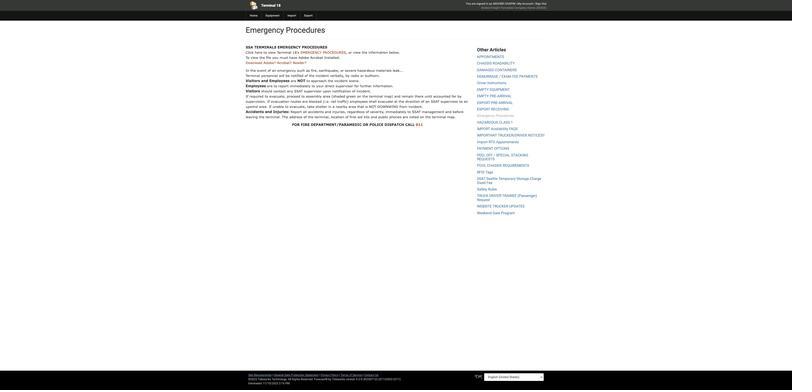 Task type: vqa. For each thing, say whether or not it's contained in the screenshot.
aid
yes



Task type: locate. For each thing, give the bounding box(es) containing it.
privacy
[[321, 374, 330, 377]]

1 vertical spatial terminal
[[277, 50, 292, 55]]

| up forecast®
[[319, 374, 320, 377]]

view up "download"
[[251, 56, 259, 60]]

by down severe
[[346, 74, 350, 78]]

1 horizontal spatial for
[[452, 94, 457, 98]]

in up the broker/freight
[[486, 2, 489, 5]]

on up 'employees'
[[357, 94, 362, 98]]

site requirements link
[[249, 374, 272, 377]]

1 horizontal spatial an
[[426, 99, 430, 104]]

1 vertical spatial area
[[349, 105, 356, 109]]

employees up required
[[246, 84, 266, 88]]

0 vertical spatial as
[[490, 2, 493, 5]]

| up tideworks
[[339, 374, 340, 377]]

1 vertical spatial or
[[341, 68, 344, 73]]

are up take
[[303, 99, 308, 104]]

0 horizontal spatial immediately
[[290, 84, 311, 88]]

0 vertical spatial terminal
[[369, 94, 383, 98]]

empty down driver
[[477, 88, 489, 92]]

and up at
[[395, 94, 401, 98]]

materials
[[376, 68, 392, 73]]

if left required
[[246, 94, 249, 98]]

temporary
[[499, 177, 516, 181]]

as up the broker/freight
[[490, 2, 493, 5]]

pre-
[[490, 94, 498, 98], [492, 101, 499, 105]]

0 vertical spatial incident
[[316, 74, 329, 78]]

as inside you are signed in as archer chapin | my account | sign out broker/freight forwarder company admin (58204)
[[490, 2, 493, 5]]

emergency inside the other articles appointments chassis roadability damaged containers demurrage / exam fee payments driver instructions empty equipment empty pre-arrival export pre-arrival export receiving emergency procedures hazardous class 1 import availability faqs important trucker/driver notices!! import rtg appointments payment options peel off / special stacking requests pool chassis requirements rfid tags ssat seattle temporary storage charge dwell fee safety rules truck driver trainee (passenger) request website trucker updates weekend gate program
[[477, 114, 495, 118]]

kits
[[364, 115, 370, 119]]

2 vertical spatial terminal
[[246, 74, 260, 78]]

map)
[[385, 94, 394, 98]]

evacuation
[[271, 99, 289, 104]]

for down scene. on the left
[[355, 84, 359, 88]]

0 vertical spatial in
[[486, 2, 489, 5]]

1 horizontal spatial by
[[346, 74, 350, 78]]

broker/freight
[[482, 6, 500, 10]]

1 vertical spatial /
[[494, 153, 496, 157]]

area up regardless
[[349, 105, 356, 109]]

terms
[[341, 374, 349, 377]]

reader?
[[293, 61, 307, 65]]

terminal inside in the event of an emergency such as fire, earthquake, or severe hazardous materials leak... terminal personnel will be notified of the incident verbally, by radio or bullhorn. visitors and employees are not to approach the incident scene. employees are to report immediately to your direct supervisor for further information. visitors should contact any ssat supervisor upon notification of incident. if required to evacuate, proceed to assembly area (shaded green on the terminal map) and remain there until accounted for by supervision. if evacuation routes are blocked (i.e. rail traffic) employees shall evacuate at the direction of an ssat supervisor to an upwind area. if unable to evacuate, take shelter in a nearby area that is not downwind from incident.
[[369, 94, 383, 98]]

terminal inside report all accidents and injuries, regardless of severity, immediately to ssat management and before leaving the terminal. the address of the terminal, location of first aid kits and public phones are noted on the terminal map.
[[432, 115, 446, 119]]

| left sign
[[534, 2, 535, 5]]

0 vertical spatial area
[[323, 94, 331, 98]]

adobe?
[[264, 61, 276, 65]]

on right noted
[[420, 115, 425, 119]]

incident down verbally, at the top left of the page
[[335, 79, 348, 83]]

1 horizontal spatial terminal
[[432, 115, 446, 119]]

0 vertical spatial if
[[246, 94, 249, 98]]

immediately down notified
[[290, 84, 311, 88]]

0 horizontal spatial an
[[272, 68, 276, 73]]

traffic)
[[338, 99, 349, 104]]

export down export pre-arrival link
[[477, 107, 491, 111]]

at
[[395, 99, 398, 104]]

1 vertical spatial evacuate,
[[290, 105, 306, 109]]

are left noted
[[403, 115, 408, 119]]

empty pre-arrival link
[[477, 94, 512, 98]]

1 horizontal spatial emergency
[[477, 114, 495, 118]]

1 horizontal spatial in
[[486, 2, 489, 5]]

police
[[370, 123, 384, 127]]

the
[[282, 115, 288, 119]]

to left approach
[[307, 79, 310, 83]]

for right accounted
[[452, 94, 457, 98]]

immediately inside report all accidents and injuries, regardless of severity, immediately to ssat management and before leaving the terminal. the address of the terminal, location of first aid kits and public phones are noted on the terminal map.
[[386, 110, 407, 114]]

personnel
[[261, 74, 278, 78]]

supervision.
[[246, 99, 266, 104]]

terminal 18
[[261, 3, 281, 7]]

equipment link
[[262, 11, 284, 21]]

upwind
[[246, 105, 258, 109]]

procedures up emergency procedures link
[[302, 45, 328, 49]]

1 horizontal spatial terminal
[[261, 3, 276, 7]]

0 horizontal spatial by
[[329, 378, 332, 381]]

2 vertical spatial or
[[361, 74, 364, 78]]

hazardous
[[477, 120, 499, 124]]

export up the 'export receiving' link
[[477, 101, 491, 105]]

any
[[287, 89, 293, 93]]

trucker/driver
[[498, 133, 528, 138]]

(i.e.
[[323, 99, 330, 104]]

by down privacy policy link
[[329, 378, 332, 381]]

or
[[349, 50, 352, 55], [341, 68, 344, 73], [361, 74, 364, 78]]

incident. down further
[[357, 89, 371, 93]]

1 horizontal spatial not
[[369, 105, 376, 109]]

in inside you are signed in as archer chapin | my account | sign out broker/freight forwarder company admin (58204)
[[486, 2, 489, 5]]

view right ,
[[353, 50, 361, 55]]

0 vertical spatial arrival
[[498, 94, 512, 98]]

emergency procedures
[[246, 26, 325, 35]]

0 vertical spatial or
[[349, 50, 352, 55]]

terminal left 18
[[261, 3, 276, 7]]

1 vertical spatial as
[[306, 68, 310, 73]]

as inside in the event of an emergency such as fire, earthquake, or severe hazardous materials leak... terminal personnel will be notified of the incident verbally, by radio or bullhorn. visitors and employees are not to approach the incident scene. employees are to report immediately to your direct supervisor for further information. visitors should contact any ssat supervisor upon notification of incident. if required to evacuate, proceed to assembly area (shaded green on the terminal map) and remain there until accounted for by supervision. if evacuation routes are blocked (i.e. rail traffic) employees shall evacuate at the direction of an ssat supervisor to an upwind area. if unable to evacuate, take shelter in a nearby area that is not downwind from incident.
[[306, 68, 310, 73]]

other
[[477, 47, 489, 52]]

1 visitors from the top
[[246, 79, 260, 83]]

for
[[292, 123, 300, 127]]

arrival
[[498, 94, 512, 98], [499, 101, 513, 105]]

1 export from the top
[[477, 101, 491, 105]]

arrival up receiving
[[499, 101, 513, 105]]

payment
[[477, 147, 494, 151]]

0 horizontal spatial view
[[251, 56, 259, 60]]

1 vertical spatial procedures
[[496, 114, 515, 118]]

emergency
[[278, 45, 301, 49], [301, 50, 322, 55]]

of
[[268, 68, 271, 73], [305, 74, 308, 78], [352, 89, 356, 93], [421, 99, 425, 104], [366, 110, 369, 114], [304, 115, 307, 119], [346, 115, 349, 119], [350, 374, 352, 377]]

0 vertical spatial export
[[477, 101, 491, 105]]

of up 'green'
[[352, 89, 356, 93]]

will
[[279, 74, 285, 78]]

hazardous
[[358, 68, 375, 73]]

verbally,
[[330, 74, 345, 78]]

chassis roadability link
[[477, 61, 515, 65]]

import up emergency procedures
[[288, 14, 296, 17]]

0 vertical spatial import
[[288, 14, 296, 17]]

2 horizontal spatial by
[[458, 94, 462, 98]]

0 vertical spatial empty
[[477, 88, 489, 92]]

2 vertical spatial by
[[329, 378, 332, 381]]

ssat inside report all accidents and injuries, regardless of severity, immediately to ssat management and before leaving the terminal. the address of the terminal, location of first aid kits and public phones are noted on the terminal map.
[[412, 110, 421, 114]]

demurrage
[[477, 74, 499, 79]]

area up (i.e.
[[323, 94, 331, 98]]

or right ,
[[349, 50, 352, 55]]

0 vertical spatial immediately
[[290, 84, 311, 88]]

the down accidents
[[308, 115, 314, 119]]

the down accidents and injuries:
[[259, 115, 265, 119]]

1 vertical spatial if
[[267, 99, 270, 104]]

ssat down rfid
[[477, 177, 486, 181]]

0 horizontal spatial supervisor
[[304, 89, 322, 93]]

assembly
[[306, 94, 322, 98]]

or down hazardous
[[361, 74, 364, 78]]

empty down 'empty equipment' link
[[477, 94, 489, 98]]

appointments link
[[477, 55, 505, 59]]

chassis up "damaged"
[[477, 61, 492, 65]]

1 horizontal spatial import
[[477, 140, 488, 144]]

0 horizontal spatial emergency
[[246, 26, 284, 35]]

there
[[415, 94, 424, 98]]

export pre-arrival link
[[477, 101, 513, 105]]

chassis
[[477, 61, 492, 65], [488, 164, 502, 168]]

1 vertical spatial empty
[[477, 94, 489, 98]]

terminal down management
[[432, 115, 446, 119]]

terminal inside 'link'
[[261, 3, 276, 7]]

faqs
[[510, 127, 518, 131]]

0 horizontal spatial terminal
[[246, 74, 260, 78]]

first
[[350, 115, 357, 119]]

green
[[347, 94, 356, 98]]

information
[[369, 50, 388, 55]]

procedures up the class
[[496, 114, 515, 118]]

the up "direct"
[[328, 79, 334, 83]]

import inside import link
[[288, 14, 296, 17]]

and down personnel
[[261, 79, 268, 83]]

evacuate, down contact
[[270, 94, 286, 98]]

1 horizontal spatial immediately
[[386, 110, 407, 114]]

hazardous class 1 link
[[477, 120, 513, 124]]

import up payment
[[477, 140, 488, 144]]

view up the file
[[268, 50, 276, 55]]

home
[[250, 14, 258, 17]]

2 horizontal spatial terminal
[[277, 50, 292, 55]]

0 vertical spatial not
[[298, 79, 306, 83]]

emergency up 18's
[[278, 45, 301, 49]]

1 vertical spatial employees
[[246, 84, 266, 88]]

0 horizontal spatial for
[[355, 84, 359, 88]]

forecast®
[[314, 378, 328, 381]]

arrival down the equipment
[[498, 94, 512, 98]]

on
[[357, 94, 362, 98], [420, 115, 425, 119]]

and up map.
[[446, 110, 452, 114]]

if up accidents and injuries:
[[269, 105, 272, 109]]

0 horizontal spatial procedures
[[286, 26, 325, 35]]

©2023 tideworks
[[249, 378, 271, 381]]

as left 'fire,'
[[306, 68, 310, 73]]

to left the your
[[312, 84, 315, 88]]

other articles appointments chassis roadability damaged containers demurrage / exam fee payments driver instructions empty equipment empty pre-arrival export pre-arrival export receiving emergency procedures hazardous class 1 import availability faqs important trucker/driver notices!! import rtg appointments payment options peel off / special stacking requests pool chassis requirements rfid tags ssat seattle temporary storage charge dwell fee safety rules truck driver trainee (passenger) request website trucker updates weekend gate program
[[477, 47, 545, 215]]

1 horizontal spatial incident
[[335, 79, 348, 83]]

downwind
[[378, 105, 399, 109]]

1 vertical spatial arrival
[[499, 101, 513, 105]]

event
[[257, 68, 267, 73]]

0 vertical spatial terminal
[[261, 3, 276, 7]]

0 horizontal spatial incident
[[316, 74, 329, 78]]

emergency down equipment link
[[246, 26, 284, 35]]

roadability
[[493, 61, 515, 65]]

terminal.
[[266, 115, 281, 119]]

visitors down in
[[246, 79, 260, 83]]

are
[[472, 2, 476, 5], [291, 79, 296, 83], [267, 84, 273, 88], [303, 99, 308, 104], [403, 115, 408, 119]]

seattle
[[487, 177, 498, 181]]

1 vertical spatial for
[[452, 94, 457, 98]]

terminal down in
[[246, 74, 260, 78]]

fire
[[301, 123, 310, 127]]

terminal inside ssa terminals emergency procedures click here to view terminal 18's emergency procedures , or view the information below. to view the file you must have adobe acrobat installed. download adobe? acrobat? reader?
[[277, 50, 292, 55]]

procedures inside the other articles appointments chassis roadability damaged containers demurrage / exam fee payments driver instructions empty equipment empty pre-arrival export pre-arrival export receiving emergency procedures hazardous class 1 import availability faqs important trucker/driver notices!! import rtg appointments payment options peel off / special stacking requests pool chassis requirements rfid tags ssat seattle temporary storage charge dwell fee safety rules truck driver trainee (passenger) request website trucker updates weekend gate program
[[496, 114, 515, 118]]

to down terminals
[[264, 50, 267, 55]]

data
[[285, 374, 291, 377]]

1 vertical spatial on
[[420, 115, 425, 119]]

2 horizontal spatial supervisor
[[441, 99, 459, 104]]

options
[[495, 147, 510, 151]]

injuries:
[[273, 110, 290, 114]]

off
[[487, 153, 493, 157]]

0 horizontal spatial terminal
[[369, 94, 383, 98]]

1 horizontal spatial evacuate,
[[290, 105, 306, 109]]

1 vertical spatial terminal
[[432, 115, 446, 119]]

of down all
[[304, 115, 307, 119]]

not down shall
[[369, 105, 376, 109]]

contact us link
[[365, 374, 379, 377]]

protection
[[291, 374, 305, 377]]

visitors up required
[[246, 89, 260, 93]]

report
[[291, 110, 302, 114]]

emergency up acrobat
[[301, 50, 322, 55]]

1 horizontal spatial supervisor
[[336, 84, 353, 88]]

1 vertical spatial procedures
[[323, 50, 346, 55]]

0 vertical spatial visitors
[[246, 79, 260, 83]]

1 vertical spatial supervisor
[[304, 89, 322, 93]]

on inside in the event of an emergency such as fire, earthquake, or severe hazardous materials leak... terminal personnel will be notified of the incident verbally, by radio or bullhorn. visitors and employees are not to approach the incident scene. employees are to report immediately to your direct supervisor for further information. visitors should contact any ssat supervisor upon notification of incident. if required to evacuate, proceed to assembly area (shaded green on the terminal map) and remain there until accounted for by supervision. if evacuation routes are blocked (i.e. rail traffic) employees shall evacuate at the direction of an ssat supervisor to an upwind area. if unable to evacuate, take shelter in a nearby area that is not downwind from incident.
[[357, 94, 362, 98]]

terminal up shall
[[369, 94, 383, 98]]

procedures up installed.
[[323, 50, 346, 55]]

import link
[[284, 11, 300, 21]]

/ right the off
[[494, 153, 496, 157]]

1 vertical spatial pre-
[[492, 101, 499, 105]]

supervisor up notification
[[336, 84, 353, 88]]

1 vertical spatial in
[[329, 105, 332, 109]]

immediately up the phones
[[386, 110, 407, 114]]

weekend gate program link
[[477, 211, 515, 215]]

2 vertical spatial supervisor
[[441, 99, 459, 104]]

0 vertical spatial /
[[500, 74, 501, 79]]

until
[[425, 94, 433, 98]]

procedures down export link
[[286, 26, 325, 35]]

on inside report all accidents and injuries, regardless of severity, immediately to ssat management and before leaving the terminal. the address of the terminal, location of first aid kits and public phones are noted on the terminal map.
[[420, 115, 425, 119]]

0 vertical spatial on
[[357, 94, 362, 98]]

requirements
[[254, 374, 272, 377]]

in left 'a'
[[329, 105, 332, 109]]

0 vertical spatial chassis
[[477, 61, 492, 65]]

0 horizontal spatial as
[[306, 68, 310, 73]]

dwell
[[477, 181, 486, 185]]

employees down will
[[270, 79, 290, 83]]

not down notified
[[298, 79, 306, 83]]

terminal up the must
[[277, 50, 292, 55]]

peel off / special stacking requests link
[[477, 153, 529, 161]]

report all accidents and injuries, regardless of severity, immediately to ssat management and before leaving the terminal. the address of the terminal, location of first aid kits and public phones are noted on the terminal map.
[[246, 110, 464, 119]]

| left my
[[517, 2, 517, 5]]

call
[[406, 123, 415, 127]]

supervisor up the assembly
[[304, 89, 322, 93]]

of up version
[[350, 374, 352, 377]]

| up 9.5.0.202307122
[[363, 374, 364, 377]]

if up area.
[[267, 99, 270, 104]]

pre- down empty pre-arrival link
[[492, 101, 499, 105]]

safety
[[477, 187, 488, 191]]

1 empty from the top
[[477, 88, 489, 92]]

1 horizontal spatial incident.
[[409, 105, 423, 109]]

1 vertical spatial import
[[477, 140, 488, 144]]

1 vertical spatial incident
[[335, 79, 348, 83]]

0 vertical spatial for
[[355, 84, 359, 88]]

0 horizontal spatial import
[[288, 14, 296, 17]]

1 vertical spatial export
[[477, 107, 491, 111]]

0 horizontal spatial in
[[329, 105, 332, 109]]

0 horizontal spatial /
[[494, 153, 496, 157]]

terminal inside in the event of an emergency such as fire, earthquake, or severe hazardous materials leak... terminal personnel will be notified of the incident verbally, by radio or bullhorn. visitors and employees are not to approach the incident scene. employees are to report immediately to your direct supervisor for further information. visitors should contact any ssat supervisor upon notification of incident. if required to evacuate, proceed to assembly area (shaded green on the terminal map) and remain there until accounted for by supervision. if evacuation routes are blocked (i.e. rail traffic) employees shall evacuate at the direction of an ssat supervisor to an upwind area. if unable to evacuate, take shelter in a nearby area that is not downwind from incident.
[[246, 74, 260, 78]]

or inside ssa terminals emergency procedures click here to view terminal 18's emergency procedures , or view the information below. to view the file you must have adobe acrobat installed. download adobe? acrobat? reader?
[[349, 50, 352, 55]]

1 horizontal spatial as
[[490, 2, 493, 5]]

or
[[363, 123, 369, 127]]

1 horizontal spatial on
[[420, 115, 425, 119]]

by up before
[[458, 94, 462, 98]]

evacuate, up report
[[290, 105, 306, 109]]

my
[[518, 2, 522, 5]]

incident. down direction
[[409, 105, 423, 109]]

/ left exam
[[500, 74, 501, 79]]

and up terminal,
[[325, 110, 331, 114]]

1 horizontal spatial or
[[349, 50, 352, 55]]

admin
[[528, 6, 536, 10]]

pre- down 'empty equipment' link
[[490, 94, 498, 98]]

chassis up tags
[[488, 164, 502, 168]]

1 horizontal spatial procedures
[[496, 114, 515, 118]]

accidents and injuries:
[[246, 110, 290, 114]]

2 horizontal spatial an
[[464, 99, 468, 104]]

all
[[303, 110, 307, 114]]

or up verbally, at the top left of the page
[[341, 68, 344, 73]]

0 vertical spatial employees
[[270, 79, 290, 83]]

you are signed in as archer chapin | my account | sign out broker/freight forwarder company admin (58204)
[[466, 2, 547, 10]]

approach
[[311, 79, 327, 83]]

to up contact
[[274, 84, 277, 88]]



Task type: describe. For each thing, give the bounding box(es) containing it.
remain
[[402, 94, 414, 98]]

0 vertical spatial by
[[346, 74, 350, 78]]

the down 'fire,'
[[309, 74, 315, 78]]

class
[[499, 120, 510, 124]]

1 vertical spatial by
[[458, 94, 462, 98]]

radio
[[351, 74, 360, 78]]

such
[[297, 68, 305, 73]]

out
[[542, 2, 547, 5]]

(passenger)
[[518, 194, 538, 198]]

are inside report all accidents and injuries, regardless of severity, immediately to ssat management and before leaving the terminal. the address of the terminal, location of first aid kits and public phones are noted on the terminal map.
[[403, 115, 408, 119]]

rfid tags link
[[477, 170, 494, 174]]

site
[[249, 374, 253, 377]]

2 empty from the top
[[477, 94, 489, 98]]

earthquake,
[[319, 68, 340, 73]]

of down such
[[305, 74, 308, 78]]

receiving
[[492, 107, 510, 111]]

leaving
[[246, 115, 258, 119]]

blocked
[[309, 99, 322, 104]]

911
[[416, 123, 423, 127]]

1 vertical spatial chassis
[[488, 164, 502, 168]]

2 horizontal spatial view
[[353, 50, 361, 55]]

routes
[[291, 99, 301, 104]]

sign out link
[[536, 2, 547, 5]]

peel
[[477, 153, 486, 157]]

exam
[[502, 74, 512, 79]]

17/10/2023
[[263, 382, 279, 385]]

the down here
[[260, 56, 265, 60]]

notified
[[291, 74, 304, 78]]

requirements
[[503, 164, 530, 168]]

0 horizontal spatial or
[[341, 68, 344, 73]]

accounted
[[434, 94, 451, 98]]

appointments
[[477, 55, 505, 59]]

account
[[523, 2, 534, 5]]

shelter
[[316, 105, 327, 109]]

regardless
[[347, 110, 365, 114]]

is
[[365, 105, 368, 109]]

to down should
[[265, 94, 268, 98]]

employees
[[350, 99, 368, 104]]

signed
[[477, 2, 486, 5]]

updates
[[510, 204, 525, 209]]

special
[[496, 153, 511, 157]]

the left information on the left top of the page
[[362, 50, 368, 55]]

pool chassis requirements link
[[477, 164, 530, 168]]

of inside the site requirements | general data protection statement | privacy policy | terms of service | contact us ©2023 tideworks technology. all rights reserved. forecast® by tideworks version 9.5.0.202307122 (07122023-2211) generated: 17/10/2023 2:16 pm
[[350, 374, 352, 377]]

weekend
[[477, 211, 492, 215]]

export link
[[300, 11, 317, 21]]

the right in
[[251, 68, 256, 73]]

direct
[[325, 84, 335, 88]]

general data protection statement link
[[274, 374, 319, 377]]

0 vertical spatial evacuate,
[[270, 94, 286, 98]]

evacuate
[[378, 99, 393, 104]]

stacking
[[511, 153, 529, 157]]

emergency procedures link
[[301, 50, 346, 55]]

2 vertical spatial if
[[269, 105, 272, 109]]

| left general
[[273, 374, 273, 377]]

ssat up proceed
[[294, 89, 303, 93]]

injuries,
[[333, 110, 346, 114]]

0 horizontal spatial employees
[[246, 84, 266, 88]]

to up before
[[460, 99, 463, 104]]

1 horizontal spatial view
[[268, 50, 276, 55]]

direction
[[406, 99, 420, 104]]

ssat down until
[[431, 99, 440, 104]]

fee
[[513, 74, 519, 79]]

gate
[[493, 211, 501, 215]]

rights
[[292, 378, 300, 381]]

for fire department/paramedic or police dispatch call 911
[[292, 123, 423, 127]]

severity,
[[371, 110, 385, 114]]

in the event of an emergency such as fire, earthquake, or severe hazardous materials leak... terminal personnel will be notified of the incident verbally, by radio or bullhorn. visitors and employees are not to approach the incident scene. employees are to report immediately to your direct supervisor for further information. visitors should contact any ssat supervisor upon notification of incident. if required to evacuate, proceed to assembly area (shaded green on the terminal map) and remain there until accounted for by supervision. if evacuation routes are blocked (i.e. rail traffic) employees shall evacuate at the direction of an ssat supervisor to an upwind area. if unable to evacuate, take shelter in a nearby area that is not downwind from incident.
[[246, 68, 468, 109]]

program
[[502, 211, 515, 215]]

report
[[279, 84, 289, 88]]

1 horizontal spatial /
[[500, 74, 501, 79]]

the up 'employees'
[[363, 94, 368, 98]]

are down notified
[[291, 79, 296, 83]]

rfid
[[477, 170, 485, 174]]

18
[[277, 3, 281, 7]]

before
[[453, 110, 464, 114]]

availability
[[491, 127, 509, 131]]

leak...
[[393, 68, 404, 73]]

2 horizontal spatial or
[[361, 74, 364, 78]]

0 vertical spatial supervisor
[[336, 84, 353, 88]]

safety rules link
[[477, 187, 497, 191]]

to inside ssa terminals emergency procedures click here to view terminal 18's emergency procedures , or view the information below. to view the file you must have adobe acrobat installed. download adobe? acrobat? reader?
[[264, 50, 267, 55]]

2 export from the top
[[477, 107, 491, 111]]

acrobat
[[310, 56, 323, 60]]

take
[[307, 105, 315, 109]]

area.
[[259, 105, 268, 109]]

to inside report all accidents and injuries, regardless of severity, immediately to ssat management and before leaving the terminal. the address of the terminal, location of first aid kits and public phones are noted on the terminal map.
[[408, 110, 411, 114]]

1
[[511, 120, 513, 124]]

important trucker/driver notices!! link
[[477, 133, 545, 138]]

accidents
[[308, 110, 324, 114]]

unable
[[273, 105, 284, 109]]

equipment
[[266, 14, 280, 17]]

to right proceed
[[302, 94, 305, 98]]

by inside the site requirements | general data protection statement | privacy policy | terms of service | contact us ©2023 tideworks technology. all rights reserved. forecast® by tideworks version 9.5.0.202307122 (07122023-2211) generated: 17/10/2023 2:16 pm
[[329, 378, 332, 381]]

instructions
[[488, 81, 507, 85]]

demurrage / exam fee payments link
[[477, 74, 538, 79]]

2:16
[[279, 382, 285, 385]]

in inside in the event of an emergency such as fire, earthquake, or severe hazardous materials leak... terminal personnel will be notified of the incident verbally, by radio or bullhorn. visitors and employees are not to approach the incident scene. employees are to report immediately to your direct supervisor for further information. visitors should contact any ssat supervisor upon notification of incident. if required to evacuate, proceed to assembly area (shaded green on the terminal map) and remain there until accounted for by supervision. if evacuation routes are blocked (i.e. rail traffic) employees shall evacuate at the direction of an ssat supervisor to an upwind area. if unable to evacuate, take shelter in a nearby area that is not downwind from incident.
[[329, 105, 332, 109]]

and up terminal.
[[265, 110, 272, 114]]

0 horizontal spatial not
[[298, 79, 306, 83]]

of down there in the top of the page
[[421, 99, 425, 104]]

0 vertical spatial procedures
[[302, 45, 328, 49]]

1 horizontal spatial area
[[349, 105, 356, 109]]

0 vertical spatial emergency
[[278, 45, 301, 49]]

terminals
[[254, 45, 277, 49]]

of left first
[[346, 115, 349, 119]]

1 vertical spatial emergency
[[301, 50, 322, 55]]

truck driver trainee (passenger) request link
[[477, 194, 538, 202]]

import availability faqs link
[[477, 127, 518, 131]]

severe
[[345, 68, 357, 73]]

pm
[[286, 382, 290, 385]]

1 vertical spatial not
[[369, 105, 376, 109]]

immediately inside in the event of an emergency such as fire, earthquake, or severe hazardous materials leak... terminal personnel will be notified of the incident verbally, by radio or bullhorn. visitors and employees are not to approach the incident scene. employees are to report immediately to your direct supervisor for further information. visitors should contact any ssat supervisor upon notification of incident. if required to evacuate, proceed to assembly area (shaded green on the terminal map) and remain there until accounted for by supervision. if evacuation routes are blocked (i.e. rail traffic) employees shall evacuate at the direction of an ssat supervisor to an upwind area. if unable to evacuate, take shelter in a nearby area that is not downwind from incident.
[[290, 84, 311, 88]]

the up the from
[[399, 99, 405, 104]]

0 vertical spatial pre-
[[490, 94, 498, 98]]

storage
[[517, 177, 529, 181]]

to up injuries:
[[285, 105, 289, 109]]

click
[[246, 50, 254, 55]]

pool
[[477, 164, 487, 168]]

of up kits
[[366, 110, 369, 114]]

general
[[274, 374, 284, 377]]

public
[[379, 115, 389, 119]]

rtg
[[489, 140, 496, 144]]

are inside you are signed in as archer chapin | my account | sign out broker/freight forwarder company admin (58204)
[[472, 2, 476, 5]]

9.5.0.202307122
[[356, 378, 378, 381]]

you
[[466, 2, 471, 5]]

of up personnel
[[268, 68, 271, 73]]

0 vertical spatial procedures
[[286, 26, 325, 35]]

the down management
[[426, 115, 431, 119]]

0 vertical spatial emergency
[[246, 26, 284, 35]]

0 horizontal spatial incident.
[[357, 89, 371, 93]]

are up should
[[267, 84, 273, 88]]

and down 'severity,'
[[371, 115, 377, 119]]

import inside the other articles appointments chassis roadability damaged containers demurrage / exam fee payments driver instructions empty equipment empty pre-arrival export pre-arrival export receiving emergency procedures hazardous class 1 import availability faqs important trucker/driver notices!! import rtg appointments payment options peel off / special stacking requests pool chassis requirements rfid tags ssat seattle temporary storage charge dwell fee safety rules truck driver trainee (passenger) request website trucker updates weekend gate program
[[477, 140, 488, 144]]

ssat inside the other articles appointments chassis roadability damaged containers demurrage / exam fee payments driver instructions empty equipment empty pre-arrival export pre-arrival export receiving emergency procedures hazardous class 1 import availability faqs important trucker/driver notices!! import rtg appointments payment options peel off / special stacking requests pool chassis requirements rfid tags ssat seattle temporary storage charge dwell fee safety rules truck driver trainee (passenger) request website trucker updates weekend gate program
[[477, 177, 486, 181]]

that
[[358, 105, 364, 109]]

1 vertical spatial incident.
[[409, 105, 423, 109]]

2 visitors from the top
[[246, 89, 260, 93]]

containers
[[495, 68, 517, 72]]



